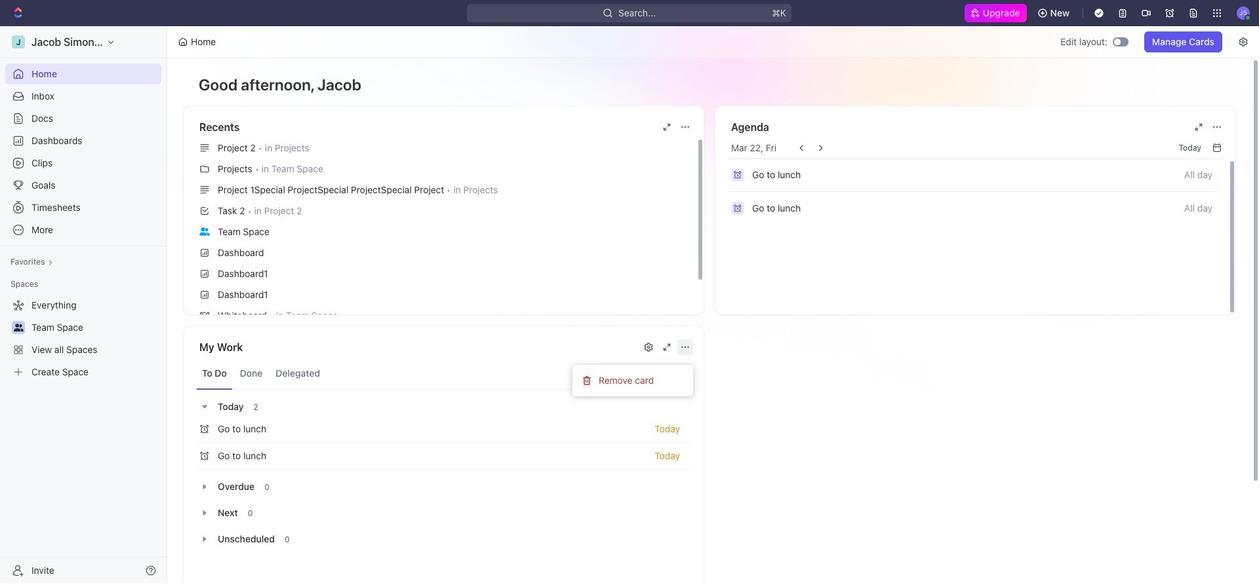 Task type: vqa. For each thing, say whether or not it's contained in the screenshot.
Center
no



Task type: locate. For each thing, give the bounding box(es) containing it.
tab list
[[197, 358, 691, 390]]

user group image
[[199, 227, 210, 236]]

tree
[[5, 295, 161, 383]]



Task type: describe. For each thing, give the bounding box(es) containing it.
sidebar navigation
[[0, 26, 167, 584]]

tree inside sidebar navigation
[[5, 295, 161, 383]]



